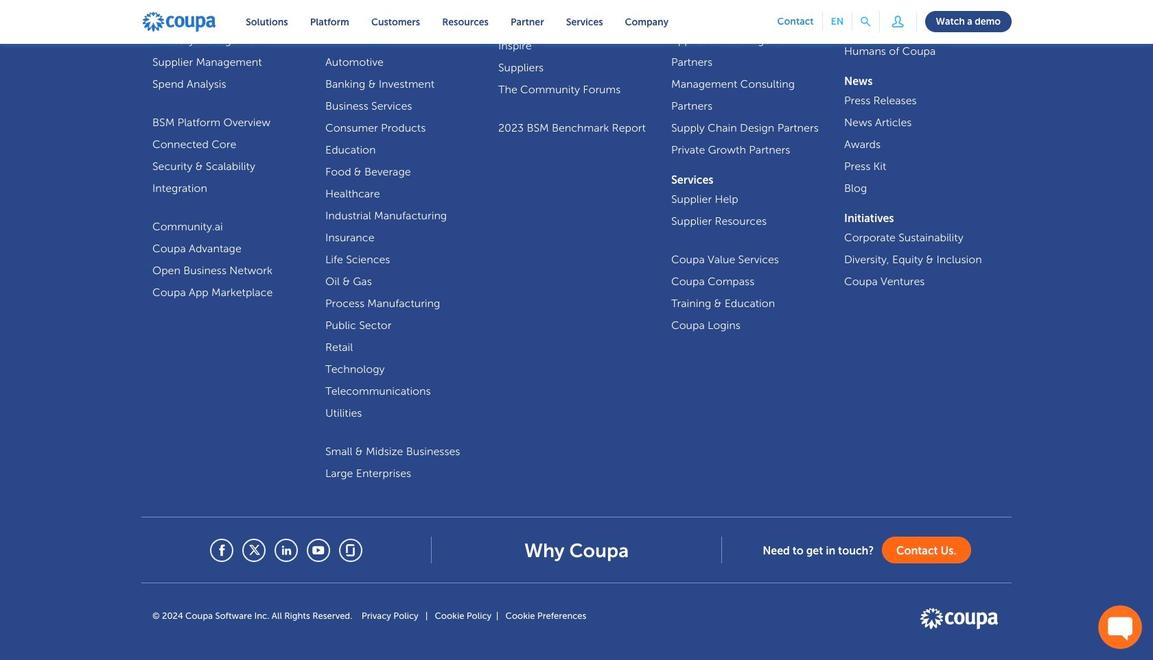 Task type: locate. For each thing, give the bounding box(es) containing it.
twitter image
[[244, 541, 264, 561]]

glassdoor image
[[340, 541, 361, 561]]



Task type: vqa. For each thing, say whether or not it's contained in the screenshot.
'ryan manning coupa' image
no



Task type: describe. For each thing, give the bounding box(es) containing it.
facebook image
[[212, 541, 232, 561]]

platform_user_centric image
[[888, 11, 908, 31]]

youtube image
[[308, 541, 329, 561]]

linkedin image
[[276, 541, 297, 561]]

home image
[[141, 11, 217, 33]]

mag glass image
[[861, 17, 871, 27]]



